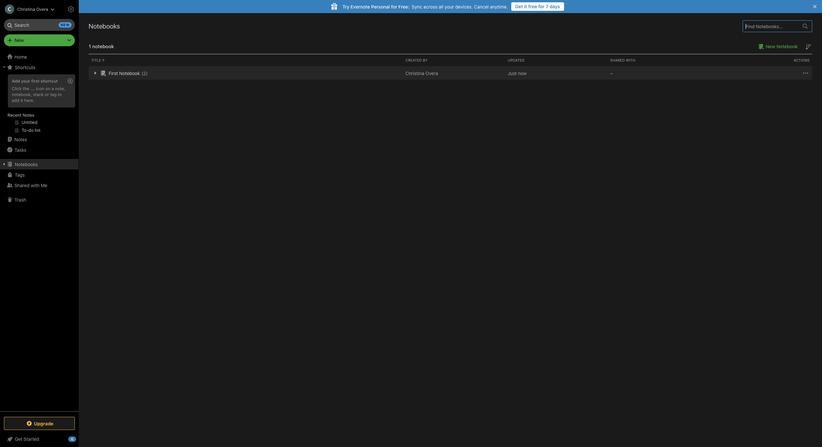 Task type: vqa. For each thing, say whether or not it's contained in the screenshot.
Add filters field
no



Task type: describe. For each thing, give the bounding box(es) containing it.
try
[[342, 4, 349, 9]]

get it free for 7 days button
[[511, 2, 564, 11]]

notebook for first
[[119, 70, 140, 76]]

new notebook button
[[757, 43, 798, 51]]

title button
[[89, 54, 403, 66]]

recent notes
[[8, 113, 34, 118]]

evernote
[[351, 4, 370, 9]]

tasks
[[14, 147, 26, 153]]

free
[[528, 4, 537, 9]]

1 notebook
[[89, 43, 114, 49]]

notebooks inside tree
[[15, 162, 38, 167]]

Sort field
[[804, 43, 812, 51]]

more actions image
[[802, 69, 810, 77]]

by
[[423, 58, 428, 62]]

sync
[[412, 4, 422, 9]]

it inside icon on a note, notebook, stack or tag to add it here.
[[21, 98, 23, 103]]

click
[[12, 86, 22, 91]]

all
[[439, 4, 443, 9]]

tags
[[15, 172, 25, 178]]

stack
[[33, 92, 44, 97]]

icon
[[36, 86, 44, 91]]

upgrade
[[34, 421, 53, 427]]

actions
[[794, 58, 810, 62]]

on
[[45, 86, 50, 91]]

first notebook ( 2 )
[[109, 70, 148, 76]]

new
[[61, 23, 70, 27]]

christina inside field
[[17, 6, 35, 12]]

(
[[142, 70, 143, 76]]

add your first shortcut
[[12, 78, 58, 84]]

settings image
[[67, 5, 75, 13]]

new button
[[4, 34, 75, 46]]

note,
[[55, 86, 65, 91]]

just
[[508, 70, 517, 76]]

christina overa inside field
[[17, 6, 48, 12]]

shared with button
[[608, 54, 710, 66]]

tree containing home
[[0, 52, 79, 412]]

cancel
[[474, 4, 489, 9]]

1 vertical spatial notes
[[14, 137, 27, 142]]

new for new notebook
[[766, 44, 775, 49]]

just now
[[508, 70, 527, 76]]

with
[[626, 58, 635, 62]]

started
[[24, 437, 39, 442]]

overa inside first notebook row
[[426, 70, 438, 76]]

or
[[45, 92, 49, 97]]

sort options image
[[804, 43, 812, 51]]

get it free for 7 days
[[515, 4, 560, 9]]

row group inside notebooks element
[[89, 67, 812, 80]]

with
[[31, 183, 40, 188]]

shortcuts button
[[0, 62, 78, 73]]

shortcuts
[[15, 64, 35, 70]]

click the ...
[[12, 86, 35, 91]]

the
[[23, 86, 29, 91]]

created by button
[[403, 54, 505, 66]]

new for new
[[14, 37, 24, 43]]

shared
[[610, 58, 625, 62]]

first
[[31, 78, 39, 84]]

notebook,
[[12, 92, 32, 97]]

get for get started
[[15, 437, 22, 442]]

anytime.
[[490, 4, 508, 9]]

6
[[71, 438, 73, 442]]

Search text field
[[9, 19, 70, 31]]

trash
[[14, 197, 26, 203]]

created by
[[405, 58, 428, 62]]

for for 7
[[538, 4, 545, 9]]

trash link
[[0, 195, 78, 205]]

personal
[[371, 4, 390, 9]]

days
[[550, 4, 560, 9]]

add
[[12, 98, 19, 103]]

for for free:
[[391, 4, 397, 9]]



Task type: locate. For each thing, give the bounding box(es) containing it.
1
[[89, 43, 91, 49]]

notebooks link
[[0, 159, 78, 170]]

row group
[[89, 67, 812, 80]]

0 horizontal spatial notebooks
[[15, 162, 38, 167]]

christina overa
[[17, 6, 48, 12], [405, 70, 438, 76]]

notes inside group
[[23, 113, 34, 118]]

title
[[91, 58, 101, 62]]

shortcut
[[41, 78, 58, 84]]

created
[[405, 58, 422, 62]]

notebooks element
[[79, 13, 822, 448]]

2
[[143, 70, 146, 76]]

group containing add your first shortcut
[[0, 73, 78, 137]]

0 horizontal spatial overa
[[36, 6, 48, 12]]

a
[[52, 86, 54, 91]]

notebook
[[92, 43, 114, 49]]

across
[[424, 4, 437, 9]]

christina overa down by
[[405, 70, 438, 76]]

notebook for new
[[777, 44, 798, 49]]

new notebook
[[766, 44, 798, 49]]

0 vertical spatial overa
[[36, 6, 48, 12]]

upgrade button
[[4, 417, 75, 431]]

for left free:
[[391, 4, 397, 9]]

try evernote personal for free: sync across all your devices. cancel anytime.
[[342, 4, 508, 9]]

updated
[[508, 58, 525, 62]]

0 horizontal spatial your
[[21, 78, 30, 84]]

1 horizontal spatial overa
[[426, 70, 438, 76]]

0 vertical spatial notes
[[23, 113, 34, 118]]

your up the
[[21, 78, 30, 84]]

new up actions button
[[766, 44, 775, 49]]

1 vertical spatial overa
[[426, 70, 438, 76]]

home link
[[0, 52, 79, 62]]

get left started
[[15, 437, 22, 442]]

click to collapse image
[[76, 436, 81, 443]]

notes right recent
[[23, 113, 34, 118]]

get for get it free for 7 days
[[515, 4, 523, 9]]

1 vertical spatial new
[[766, 44, 775, 49]]

1 vertical spatial it
[[21, 98, 23, 103]]

0 vertical spatial christina
[[17, 6, 35, 12]]

free:
[[398, 4, 410, 9]]

0 vertical spatial new
[[14, 37, 24, 43]]

notebooks up tags in the left top of the page
[[15, 162, 38, 167]]

notebooks up notebook
[[89, 22, 120, 30]]

to
[[58, 92, 62, 97]]

shared with me link
[[0, 180, 78, 191]]

expand notebooks image
[[2, 162, 7, 167]]

it inside button
[[524, 4, 527, 9]]

new inside 'button'
[[766, 44, 775, 49]]

7
[[546, 4, 548, 9]]

christina
[[17, 6, 35, 12], [405, 70, 424, 76]]

shared
[[14, 183, 29, 188]]

1 horizontal spatial christina overa
[[405, 70, 438, 76]]

1 horizontal spatial get
[[515, 4, 523, 9]]

group inside tree
[[0, 73, 78, 137]]

overa
[[36, 6, 48, 12], [426, 70, 438, 76]]

0 vertical spatial your
[[445, 4, 454, 9]]

for
[[538, 4, 545, 9], [391, 4, 397, 9]]

0 horizontal spatial notebook
[[119, 70, 140, 76]]

1 horizontal spatial notebooks
[[89, 22, 120, 30]]

0 horizontal spatial get
[[15, 437, 22, 442]]

–
[[610, 70, 613, 76]]

notebook inside row
[[119, 70, 140, 76]]

Help and Learning task checklist field
[[0, 435, 79, 445]]

1 vertical spatial notebook
[[119, 70, 140, 76]]

actions button
[[710, 54, 812, 66]]

get inside button
[[515, 4, 523, 9]]

shared with
[[610, 58, 635, 62]]

1 for from the left
[[538, 4, 545, 9]]

overa up new search box
[[36, 6, 48, 12]]

Account field
[[0, 3, 55, 16]]

new
[[14, 37, 24, 43], [766, 44, 775, 49]]

christina up search text field
[[17, 6, 35, 12]]

arrow image
[[91, 69, 99, 77]]

get started
[[15, 437, 39, 442]]

now
[[518, 70, 527, 76]]

updated button
[[505, 54, 608, 66]]

notebook inside 'button'
[[777, 44, 798, 49]]

notebooks
[[89, 22, 120, 30], [15, 162, 38, 167]]

1 vertical spatial your
[[21, 78, 30, 84]]

1 horizontal spatial for
[[538, 4, 545, 9]]

1 horizontal spatial christina
[[405, 70, 424, 76]]

tag
[[50, 92, 57, 97]]

your inside group
[[21, 78, 30, 84]]

shared with me
[[14, 183, 47, 188]]

notebook left (
[[119, 70, 140, 76]]

...
[[30, 86, 35, 91]]

christina down created
[[405, 70, 424, 76]]

christina overa up search text field
[[17, 6, 48, 12]]

christina overa inside first notebook row
[[405, 70, 438, 76]]

tags button
[[0, 170, 78, 180]]

new up home
[[14, 37, 24, 43]]

Find Notebooks… text field
[[743, 21, 799, 32]]

0 vertical spatial get
[[515, 4, 523, 9]]

notes link
[[0, 134, 78, 145]]

notes
[[23, 113, 34, 118], [14, 137, 27, 142]]

1 horizontal spatial notebook
[[777, 44, 798, 49]]

overa down by
[[426, 70, 438, 76]]

it down notebook,
[[21, 98, 23, 103]]

More actions field
[[802, 69, 810, 77]]

icon on a note, notebook, stack or tag to add it here.
[[12, 86, 65, 103]]

0 vertical spatial it
[[524, 4, 527, 9]]

get inside help and learning task checklist "field"
[[15, 437, 22, 442]]

0 horizontal spatial for
[[391, 4, 397, 9]]

for left 7
[[538, 4, 545, 9]]

row group containing first notebook
[[89, 67, 812, 80]]

new inside popup button
[[14, 37, 24, 43]]

your right all
[[445, 4, 454, 9]]

get left the "free" on the right top
[[515, 4, 523, 9]]

0 horizontal spatial it
[[21, 98, 23, 103]]

it
[[524, 4, 527, 9], [21, 98, 23, 103]]

your
[[445, 4, 454, 9], [21, 78, 30, 84]]

christina inside first notebook row
[[405, 70, 424, 76]]

here.
[[24, 98, 34, 103]]

first
[[109, 70, 118, 76]]

overa inside field
[[36, 6, 48, 12]]

1 horizontal spatial it
[[524, 4, 527, 9]]

notebook up 'actions'
[[777, 44, 798, 49]]

add
[[12, 78, 20, 84]]

recent
[[8, 113, 21, 118]]

notes up tasks
[[14, 137, 27, 142]]

new search field
[[9, 19, 72, 31]]

)
[[146, 70, 148, 76]]

group
[[0, 73, 78, 137]]

it left the "free" on the right top
[[524, 4, 527, 9]]

1 vertical spatial get
[[15, 437, 22, 442]]

1 vertical spatial notebooks
[[15, 162, 38, 167]]

0 vertical spatial christina overa
[[17, 6, 48, 12]]

2 for from the left
[[391, 4, 397, 9]]

0 horizontal spatial christina
[[17, 6, 35, 12]]

1 vertical spatial christina overa
[[405, 70, 438, 76]]

0 horizontal spatial christina overa
[[17, 6, 48, 12]]

me
[[41, 183, 47, 188]]

tasks button
[[0, 145, 78, 155]]

1 vertical spatial christina
[[405, 70, 424, 76]]

get
[[515, 4, 523, 9], [15, 437, 22, 442]]

0 vertical spatial notebook
[[777, 44, 798, 49]]

for inside get it free for 7 days button
[[538, 4, 545, 9]]

1 horizontal spatial new
[[766, 44, 775, 49]]

first notebook row
[[89, 67, 812, 80]]

0 horizontal spatial new
[[14, 37, 24, 43]]

home
[[14, 54, 27, 60]]

devices.
[[455, 4, 473, 9]]

0 vertical spatial notebooks
[[89, 22, 120, 30]]

tree
[[0, 52, 79, 412]]

1 horizontal spatial your
[[445, 4, 454, 9]]



